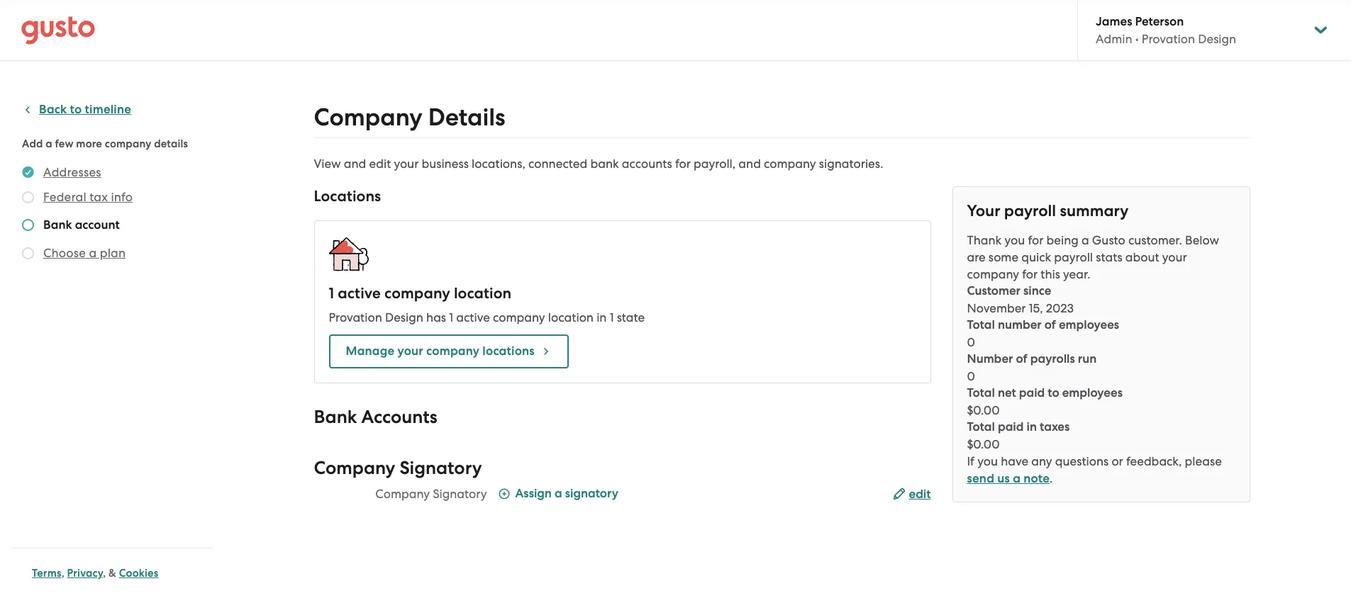 Task type: describe. For each thing, give the bounding box(es) containing it.
feedback,
[[1127, 455, 1183, 469]]

a for assign a signatory
[[555, 487, 563, 502]]

payroll,
[[694, 157, 736, 171]]

2 total from the top
[[968, 386, 996, 401]]

list containing customer since
[[968, 283, 1236, 454]]

send us a note link
[[968, 472, 1050, 487]]

are
[[968, 251, 986, 265]]

1 vertical spatial provation
[[329, 311, 382, 325]]

few
[[55, 138, 74, 150]]

choose
[[43, 246, 86, 260]]

2023
[[1047, 302, 1074, 316]]

peterson
[[1136, 14, 1185, 29]]

number
[[998, 318, 1042, 333]]

&
[[109, 568, 116, 581]]

note
[[1024, 472, 1050, 487]]

business
[[422, 157, 469, 171]]

1 horizontal spatial location
[[548, 311, 594, 325]]

signatories.
[[820, 157, 884, 171]]

being
[[1047, 233, 1079, 248]]

2 vertical spatial for
[[1023, 268, 1038, 282]]

your
[[968, 202, 1001, 221]]

to inside button
[[70, 102, 82, 117]]

terms link
[[32, 568, 61, 581]]

manage your company locations link
[[329, 335, 569, 369]]

edit button
[[894, 487, 931, 504]]

1 check image from the top
[[22, 219, 34, 231]]

locations,
[[472, 157, 526, 171]]

view
[[314, 157, 341, 171]]

15,
[[1030, 302, 1044, 316]]

company up has
[[385, 285, 451, 303]]

this
[[1041, 268, 1061, 282]]

federal tax info button
[[43, 189, 133, 206]]

0 vertical spatial company signatory
[[314, 458, 482, 480]]

customer
[[968, 284, 1021, 299]]

1 and from the left
[[344, 157, 366, 171]]

assign a signatory button
[[499, 486, 619, 505]]

year.
[[1064, 268, 1091, 282]]

send
[[968, 472, 995, 487]]

quick
[[1022, 251, 1052, 265]]

thank
[[968, 233, 1002, 248]]

your payroll summary
[[968, 202, 1129, 221]]

terms
[[32, 568, 61, 581]]

if
[[968, 455, 975, 469]]

bank account list
[[22, 164, 207, 265]]

bank account
[[43, 218, 120, 233]]

james
[[1096, 14, 1133, 29]]

1 0 from the top
[[968, 336, 976, 350]]

add a few more company details
[[22, 138, 188, 150]]

info
[[111, 190, 133, 204]]

choose a plan button
[[43, 245, 126, 262]]

privacy link
[[67, 568, 103, 581]]

net
[[998, 386, 1017, 401]]

details
[[428, 103, 506, 132]]

bank for bank accounts
[[314, 407, 357, 429]]

run
[[1079, 352, 1097, 367]]

stats
[[1097, 251, 1123, 265]]

add
[[22, 138, 43, 150]]

accounts
[[362, 407, 438, 429]]

locations
[[483, 344, 535, 359]]

connected
[[529, 157, 588, 171]]

0 vertical spatial payroll
[[1005, 202, 1057, 221]]

0 horizontal spatial 1
[[329, 285, 334, 303]]

gusto
[[1093, 233, 1126, 248]]

back
[[39, 102, 67, 117]]

federal
[[43, 190, 86, 204]]

0 vertical spatial location
[[454, 285, 512, 303]]

choose a plan
[[43, 246, 126, 260]]

has
[[427, 311, 446, 325]]

1 vertical spatial for
[[1029, 233, 1044, 248]]

more
[[76, 138, 102, 150]]

terms , privacy , & cookies
[[32, 568, 158, 581]]

questions
[[1056, 455, 1109, 469]]

0 vertical spatial for
[[676, 157, 691, 171]]

details
[[154, 138, 188, 150]]

addresses
[[43, 165, 101, 180]]

provation design has 1 active company location in 1 state
[[329, 311, 645, 325]]

3 total from the top
[[968, 420, 996, 435]]

1 , from the left
[[61, 568, 64, 581]]



Task type: vqa. For each thing, say whether or not it's contained in the screenshot.


Task type: locate. For each thing, give the bounding box(es) containing it.
circle check image
[[22, 164, 34, 181]]

and
[[344, 157, 366, 171], [739, 157, 761, 171]]

0 horizontal spatial ,
[[61, 568, 64, 581]]

0 vertical spatial total
[[968, 318, 996, 333]]

1 vertical spatial active
[[457, 311, 490, 325]]

a right the assign
[[555, 487, 563, 502]]

paid right net
[[1020, 386, 1046, 401]]

since
[[1024, 284, 1052, 299]]

have
[[1001, 455, 1029, 469]]

active up manage
[[338, 285, 381, 303]]

1 vertical spatial you
[[978, 455, 999, 469]]

any
[[1032, 455, 1053, 469]]

0 vertical spatial 0
[[968, 336, 976, 350]]

us
[[998, 472, 1011, 487]]

1 vertical spatial company
[[314, 458, 396, 480]]

company signatory
[[314, 458, 482, 480], [376, 488, 487, 502]]

, left privacy 'link' at the left of page
[[61, 568, 64, 581]]

2 vertical spatial your
[[398, 344, 424, 359]]

addresses button
[[43, 164, 101, 181]]

1 horizontal spatial and
[[739, 157, 761, 171]]

1 $0.00 from the top
[[968, 404, 1000, 418]]

check image left choose
[[22, 248, 34, 260]]

0 vertical spatial active
[[338, 285, 381, 303]]

back to timeline button
[[22, 101, 131, 119]]

payrolls
[[1031, 352, 1076, 367]]

2 , from the left
[[103, 568, 106, 581]]

for down quick
[[1023, 268, 1038, 282]]

0 horizontal spatial location
[[454, 285, 512, 303]]

1 vertical spatial design
[[385, 311, 424, 325]]

a left plan
[[89, 246, 97, 260]]

1 vertical spatial signatory
[[433, 488, 487, 502]]

1 vertical spatial paid
[[998, 420, 1024, 435]]

module__icon___go7vc image
[[499, 489, 510, 500]]

0 horizontal spatial active
[[338, 285, 381, 303]]

total left net
[[968, 386, 996, 401]]

account
[[75, 218, 120, 233]]

locations
[[314, 187, 381, 206]]

company up customer
[[968, 268, 1020, 282]]

in inside thank you for being a gusto customer. below are some quick payroll stats about your company for this year. customer since november 15, 2023 total number of employees 0 number of payrolls run 0 total net paid to employees $0.00 total paid in taxes $0.00 if you have any questions or feedback, please send us a note .
[[1027, 420, 1038, 435]]

0 horizontal spatial design
[[385, 311, 424, 325]]

cookies button
[[119, 566, 158, 583]]

privacy
[[67, 568, 103, 581]]

a right us
[[1014, 472, 1021, 487]]

2 check image from the top
[[22, 248, 34, 260]]

your inside thank you for being a gusto customer. below are some quick payroll stats about your company for this year. customer since november 15, 2023 total number of employees 0 number of payrolls run 0 total net paid to employees $0.00 total paid in taxes $0.00 if you have any questions or feedback, please send us a note .
[[1163, 251, 1188, 265]]

of down 2023
[[1045, 318, 1057, 333]]

0 vertical spatial edit
[[369, 157, 391, 171]]

0 up number
[[968, 336, 976, 350]]

, left & at the left bottom of the page
[[103, 568, 106, 581]]

state
[[617, 311, 645, 325]]

cookies
[[119, 568, 158, 581]]

0 vertical spatial provation
[[1142, 32, 1196, 46]]

a inside button
[[555, 487, 563, 502]]

2 and from the left
[[739, 157, 761, 171]]

back to timeline
[[39, 102, 131, 117]]

company left the signatories.
[[764, 157, 817, 171]]

location left the state
[[548, 311, 594, 325]]

1 vertical spatial in
[[1027, 420, 1038, 435]]

your inside manage your company locations link
[[398, 344, 424, 359]]

you
[[1005, 233, 1026, 248], [978, 455, 999, 469]]

0 vertical spatial $0.00
[[968, 404, 1000, 418]]

1 horizontal spatial 1
[[449, 311, 454, 325]]

of left payrolls
[[1017, 352, 1028, 367]]

list
[[968, 283, 1236, 454]]

1 vertical spatial bank
[[314, 407, 357, 429]]

signatory
[[565, 487, 619, 502]]

signatory left module__icon___go7vc in the left of the page
[[433, 488, 487, 502]]

2 $0.00 from the top
[[968, 438, 1000, 452]]

edit inside edit button
[[909, 488, 931, 502]]

0 vertical spatial paid
[[1020, 386, 1046, 401]]

timeline
[[85, 102, 131, 117]]

active
[[338, 285, 381, 303], [457, 311, 490, 325]]

below
[[1186, 233, 1220, 248]]

and right view
[[344, 157, 366, 171]]

home image
[[21, 16, 95, 44]]

0 horizontal spatial bank
[[43, 218, 72, 233]]

edit
[[369, 157, 391, 171], [909, 488, 931, 502]]

location up provation design has 1 active company location in 1 state
[[454, 285, 512, 303]]

to down payrolls
[[1048, 386, 1060, 401]]

0 vertical spatial bank
[[43, 218, 72, 233]]

and right payroll,
[[739, 157, 761, 171]]

total
[[968, 318, 996, 333], [968, 386, 996, 401], [968, 420, 996, 435]]

1 vertical spatial company signatory
[[376, 488, 487, 502]]

0 horizontal spatial you
[[978, 455, 999, 469]]

bank up choose
[[43, 218, 72, 233]]

for left payroll,
[[676, 157, 691, 171]]

2 vertical spatial total
[[968, 420, 996, 435]]

$0.00
[[968, 404, 1000, 418], [968, 438, 1000, 452]]

1 horizontal spatial design
[[1199, 32, 1237, 46]]

plan
[[100, 246, 126, 260]]

1 horizontal spatial bank
[[314, 407, 357, 429]]

a
[[46, 138, 52, 150], [1082, 233, 1090, 248], [89, 246, 97, 260], [1014, 472, 1021, 487], [555, 487, 563, 502]]

thank you for being a gusto customer. below are some quick payroll stats about your company for this year. customer since november 15, 2023 total number of employees 0 number of payrolls run 0 total net paid to employees $0.00 total paid in taxes $0.00 if you have any questions or feedback, please send us a note .
[[968, 233, 1223, 487]]

location
[[454, 285, 512, 303], [548, 311, 594, 325]]

to inside thank you for being a gusto customer. below are some quick payroll stats about your company for this year. customer since november 15, 2023 total number of employees 0 number of payrolls run 0 total net paid to employees $0.00 total paid in taxes $0.00 if you have any questions or feedback, please send us a note .
[[1048, 386, 1060, 401]]

bank left accounts
[[314, 407, 357, 429]]

1 total from the top
[[968, 318, 996, 333]]

a for add a few more company details
[[46, 138, 52, 150]]

company right more
[[105, 138, 152, 150]]

active right has
[[457, 311, 490, 325]]

employees
[[1060, 318, 1120, 333], [1063, 386, 1123, 401]]

1 vertical spatial employees
[[1063, 386, 1123, 401]]

1 vertical spatial of
[[1017, 352, 1028, 367]]

view and edit your business locations, connected bank accounts for payroll, and company signatories.
[[314, 157, 884, 171]]

0 horizontal spatial provation
[[329, 311, 382, 325]]

in left the state
[[597, 311, 607, 325]]

1 horizontal spatial to
[[1048, 386, 1060, 401]]

of
[[1045, 318, 1057, 333], [1017, 352, 1028, 367]]

taxes
[[1040, 420, 1070, 435]]

assign a signatory
[[516, 487, 619, 502]]

1 vertical spatial 0
[[968, 370, 976, 384]]

•
[[1136, 32, 1140, 46]]

you right if
[[978, 455, 999, 469]]

bank for bank account
[[43, 218, 72, 233]]

payroll up being
[[1005, 202, 1057, 221]]

company inside thank you for being a gusto customer. below are some quick payroll stats about your company for this year. customer since november 15, 2023 total number of employees 0 number of payrolls run 0 total net paid to employees $0.00 total paid in taxes $0.00 if you have any questions or feedback, please send us a note .
[[968, 268, 1020, 282]]

check image
[[22, 219, 34, 231], [22, 248, 34, 260]]

design
[[1199, 32, 1237, 46], [385, 311, 424, 325]]

1 horizontal spatial in
[[1027, 420, 1038, 435]]

1 horizontal spatial edit
[[909, 488, 931, 502]]

or
[[1112, 455, 1124, 469]]

you up some
[[1005, 233, 1026, 248]]

signatory down accounts
[[400, 458, 482, 480]]

paid
[[1020, 386, 1046, 401], [998, 420, 1024, 435]]

provation down peterson
[[1142, 32, 1196, 46]]

your down customer.
[[1163, 251, 1188, 265]]

bank inside bank account list
[[43, 218, 72, 233]]

1 horizontal spatial provation
[[1142, 32, 1196, 46]]

signatory
[[400, 458, 482, 480], [433, 488, 487, 502]]

0 vertical spatial of
[[1045, 318, 1057, 333]]

accounts
[[622, 157, 673, 171]]

please
[[1186, 455, 1223, 469]]

check image
[[22, 192, 34, 204]]

for up quick
[[1029, 233, 1044, 248]]

provation inside james peterson admin • provation design
[[1142, 32, 1196, 46]]

a left few
[[46, 138, 52, 150]]

0 vertical spatial your
[[394, 157, 419, 171]]

your left business at top
[[394, 157, 419, 171]]

payroll up year.
[[1055, 251, 1094, 265]]

0 vertical spatial signatory
[[400, 458, 482, 480]]

bank accounts
[[314, 407, 438, 429]]

provation
[[1142, 32, 1196, 46], [329, 311, 382, 325]]

0 horizontal spatial and
[[344, 157, 366, 171]]

1 vertical spatial to
[[1048, 386, 1060, 401]]

a right being
[[1082, 233, 1090, 248]]

customer.
[[1129, 233, 1183, 248]]

2 vertical spatial company
[[376, 488, 430, 502]]

about
[[1126, 251, 1160, 265]]

federal tax info
[[43, 190, 133, 204]]

2 horizontal spatial 1
[[610, 311, 614, 325]]

bank
[[591, 157, 619, 171]]

0 horizontal spatial edit
[[369, 157, 391, 171]]

check image down check image
[[22, 219, 34, 231]]

summary
[[1061, 202, 1129, 221]]

1 vertical spatial your
[[1163, 251, 1188, 265]]

provation up manage
[[329, 311, 382, 325]]

0 horizontal spatial of
[[1017, 352, 1028, 367]]

manage
[[346, 344, 395, 359]]

1 horizontal spatial you
[[1005, 233, 1026, 248]]

company
[[314, 103, 423, 132], [314, 458, 396, 480], [376, 488, 430, 502]]

0 horizontal spatial in
[[597, 311, 607, 325]]

1 vertical spatial location
[[548, 311, 594, 325]]

0 vertical spatial you
[[1005, 233, 1026, 248]]

0 vertical spatial company
[[314, 103, 423, 132]]

1 horizontal spatial ,
[[103, 568, 106, 581]]

company up locations
[[493, 311, 545, 325]]

$0.00 down net
[[968, 404, 1000, 418]]

total up if
[[968, 420, 996, 435]]

company down has
[[427, 344, 480, 359]]

1 vertical spatial $0.00
[[968, 438, 1000, 452]]

november
[[968, 302, 1027, 316]]

0 horizontal spatial to
[[70, 102, 82, 117]]

1 active company location
[[329, 285, 512, 303]]

payroll inside thank you for being a gusto customer. below are some quick payroll stats about your company for this year. customer since november 15, 2023 total number of employees 0 number of payrolls run 0 total net paid to employees $0.00 total paid in taxes $0.00 if you have any questions or feedback, please send us a note .
[[1055, 251, 1094, 265]]

1 horizontal spatial active
[[457, 311, 490, 325]]

1
[[329, 285, 334, 303], [449, 311, 454, 325], [610, 311, 614, 325]]

tax
[[90, 190, 108, 204]]

number
[[968, 352, 1014, 367]]

a for choose a plan
[[89, 246, 97, 260]]

assign
[[516, 487, 552, 502]]

1 vertical spatial total
[[968, 386, 996, 401]]

,
[[61, 568, 64, 581], [103, 568, 106, 581]]

2 0 from the top
[[968, 370, 976, 384]]

total down november on the bottom right of the page
[[968, 318, 996, 333]]

james peterson admin • provation design
[[1096, 14, 1237, 46]]

admin
[[1096, 32, 1133, 46]]

0 vertical spatial design
[[1199, 32, 1237, 46]]

1 vertical spatial check image
[[22, 248, 34, 260]]

employees down 2023
[[1060, 318, 1120, 333]]

.
[[1050, 472, 1053, 486]]

for
[[676, 157, 691, 171], [1029, 233, 1044, 248], [1023, 268, 1038, 282]]

some
[[989, 251, 1019, 265]]

your right manage
[[398, 344, 424, 359]]

company details
[[314, 103, 506, 132]]

0 vertical spatial to
[[70, 102, 82, 117]]

1 vertical spatial edit
[[909, 488, 931, 502]]

employees down run on the bottom right of the page
[[1063, 386, 1123, 401]]

0 vertical spatial employees
[[1060, 318, 1120, 333]]

design inside james peterson admin • provation design
[[1199, 32, 1237, 46]]

a inside button
[[89, 246, 97, 260]]

manage your company locations
[[346, 344, 535, 359]]

paid down net
[[998, 420, 1024, 435]]

0 vertical spatial check image
[[22, 219, 34, 231]]

to right back
[[70, 102, 82, 117]]

1 horizontal spatial of
[[1045, 318, 1057, 333]]

0 vertical spatial in
[[597, 311, 607, 325]]

$0.00 up if
[[968, 438, 1000, 452]]

0 down number
[[968, 370, 976, 384]]

1 vertical spatial payroll
[[1055, 251, 1094, 265]]

in left taxes
[[1027, 420, 1038, 435]]



